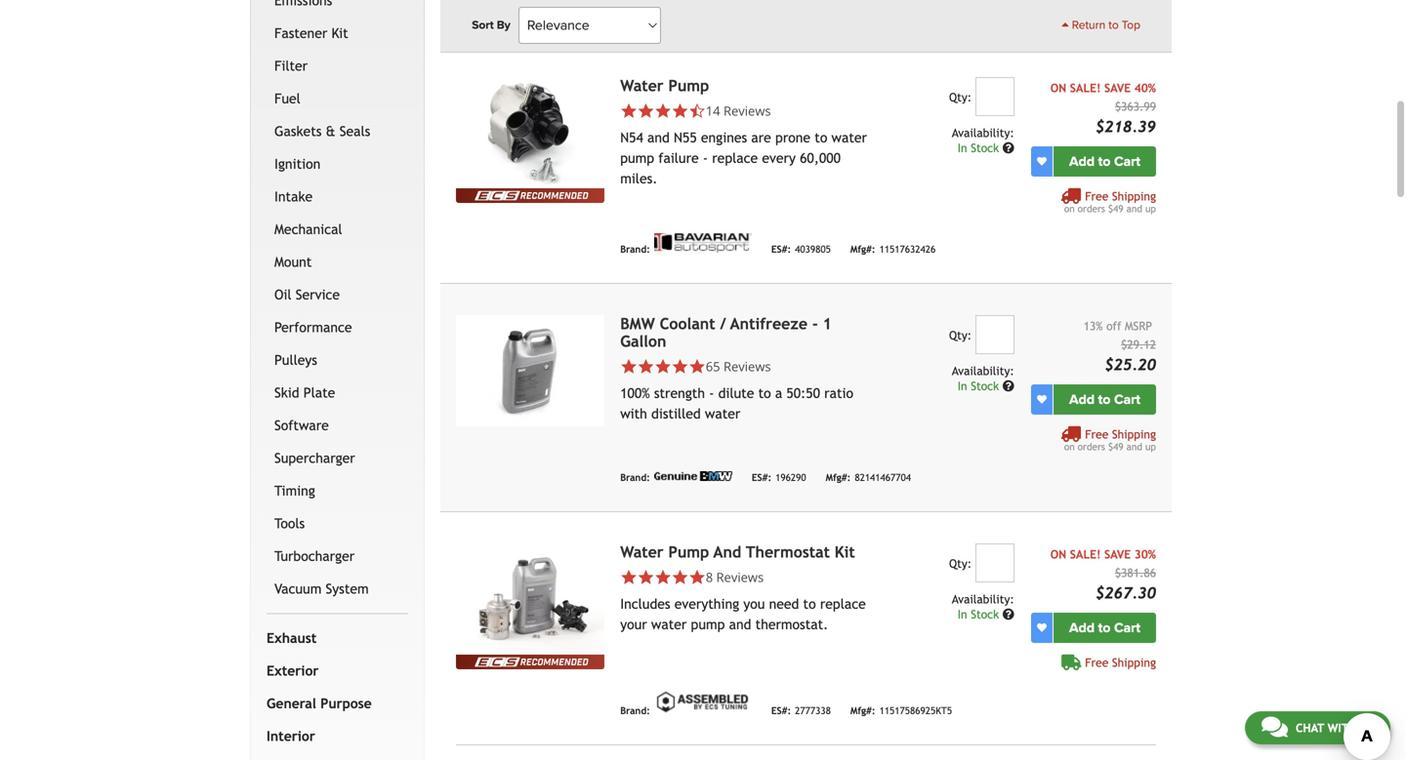Task type: locate. For each thing, give the bounding box(es) containing it.
sale! for $218.39
[[1070, 81, 1101, 95]]

mfg#: 82141467704
[[826, 472, 911, 484]]

2777338
[[795, 706, 831, 717]]

1 vertical spatial cart
[[1114, 391, 1141, 408]]

add down 13% off msrp $29.12 $25.20
[[1069, 391, 1095, 408]]

1 vertical spatial kit
[[835, 543, 855, 561]]

3 brand: from the top
[[620, 706, 650, 717]]

oil
[[274, 287, 292, 303]]

0 vertical spatial qty:
[[949, 90, 972, 104]]

2 vertical spatial add
[[1069, 620, 1095, 637]]

ecs tuning recommends this product. image for water pump and thermostat kit
[[456, 655, 605, 670]]

add
[[1069, 153, 1095, 170], [1069, 391, 1095, 408], [1069, 620, 1095, 637]]

thermostat.
[[756, 617, 829, 633]]

1 vertical spatial add to cart button
[[1054, 385, 1156, 415]]

1 brand: from the top
[[620, 244, 650, 255]]

engines
[[701, 130, 747, 145]]

us
[[1360, 722, 1374, 735]]

40%
[[1135, 81, 1156, 95]]

2 water from the top
[[620, 543, 664, 561]]

pump
[[620, 150, 654, 166], [691, 617, 725, 633]]

0 horizontal spatial water
[[651, 617, 687, 633]]

1 vertical spatial in
[[958, 379, 967, 393]]

es#: left '196290'
[[752, 472, 772, 484]]

1 availability: from the top
[[952, 126, 1015, 140]]

add for $267.30
[[1069, 620, 1095, 637]]

on
[[1064, 203, 1075, 214], [1064, 441, 1075, 453]]

add to cart button down $25.20
[[1054, 385, 1156, 415]]

3 add to wish list image from the top
[[1037, 623, 1047, 633]]

1 vertical spatial on
[[1064, 441, 1075, 453]]

off
[[1107, 319, 1122, 333]]

0 horizontal spatial -
[[703, 150, 708, 166]]

None number field
[[975, 77, 1015, 116], [975, 315, 1015, 354], [975, 544, 1015, 583], [975, 77, 1015, 116], [975, 315, 1015, 354], [975, 544, 1015, 583]]

1 add to cart button from the top
[[1054, 146, 1156, 177]]

1 vertical spatial es#:
[[752, 472, 772, 484]]

$49 down $25.20
[[1108, 441, 1124, 453]]

0 vertical spatial free
[[1085, 189, 1109, 203]]

0 vertical spatial availability:
[[952, 126, 1015, 140]]

es#: 196290
[[752, 472, 806, 484]]

1 vertical spatial free shipping on orders $49 and up
[[1064, 428, 1156, 453]]

2 cart from the top
[[1114, 391, 1141, 408]]

1 vertical spatial replace
[[820, 597, 866, 612]]

brand: left genuine bmw - corporate logo
[[620, 472, 650, 484]]

0 vertical spatial question circle image
[[1003, 142, 1015, 154]]

water pump and thermostat kit link
[[620, 543, 855, 561]]

fuel
[[274, 91, 301, 106]]

add to cart button down '$218.39'
[[1054, 146, 1156, 177]]

1 vertical spatial water
[[705, 406, 741, 422]]

1 vertical spatial water
[[620, 543, 664, 561]]

water inside n54 and n55 engines are prone to water pump failure - replace every 60,000 miles.
[[832, 130, 867, 145]]

add to cart button up free shipping
[[1054, 613, 1156, 643]]

0 vertical spatial water
[[620, 76, 664, 95]]

2 vertical spatial cart
[[1114, 620, 1141, 637]]

free down $25.20
[[1085, 428, 1109, 441]]

3 qty: from the top
[[949, 557, 972, 571]]

0 vertical spatial shipping
[[1112, 189, 1156, 203]]

0 vertical spatial orders
[[1078, 203, 1105, 214]]

and inside n54 and n55 engines are prone to water pump failure - replace every 60,000 miles.
[[648, 130, 670, 145]]

sale! up $267.30
[[1070, 548, 1101, 561]]

water for water pump
[[832, 130, 867, 145]]

every
[[762, 150, 796, 166]]

0 vertical spatial sale!
[[1070, 81, 1101, 95]]

stock for $267.30
[[971, 608, 999, 621]]

2 ecs tuning recommends this product. image from the top
[[456, 655, 605, 670]]

0 vertical spatial add to cart button
[[1054, 146, 1156, 177]]

0 vertical spatial in stock
[[958, 141, 1003, 155]]

2 vertical spatial shipping
[[1112, 656, 1156, 670]]

water pump
[[620, 76, 709, 95]]

are
[[751, 130, 771, 145]]

in stock for $267.30
[[958, 608, 1003, 621]]

0 horizontal spatial kit
[[332, 25, 348, 41]]

1 vertical spatial -
[[812, 315, 818, 333]]

3 add to cart button from the top
[[1054, 613, 1156, 643]]

pump up 8
[[668, 543, 709, 561]]

qty: for water pump
[[949, 90, 972, 104]]

on
[[1051, 81, 1067, 95], [1051, 548, 1067, 561]]

half star image
[[689, 102, 706, 119]]

to inside "100% strength - dilute to a 50:50 ratio with distilled water"
[[758, 386, 771, 401]]

chat
[[1296, 722, 1324, 735]]

to
[[1109, 18, 1119, 32], [815, 130, 828, 145], [1098, 153, 1111, 170], [758, 386, 771, 401], [1098, 391, 1111, 408], [803, 597, 816, 612], [1098, 620, 1111, 637]]

1 vertical spatial up
[[1146, 441, 1156, 453]]

2 vertical spatial -
[[709, 386, 714, 401]]

0 vertical spatial brand:
[[620, 244, 650, 255]]

mfg#: left 11517632426
[[851, 244, 876, 255]]

save inside 'on sale!                         save 30% $381.86 $267.30'
[[1105, 548, 1131, 561]]

1 stock from the top
[[971, 141, 999, 155]]

0 vertical spatial cart
[[1114, 153, 1141, 170]]

1 question circle image from the top
[[1003, 142, 1015, 154]]

mfg#: left '82141467704'
[[826, 472, 851, 484]]

pump inside includes everything you need to replace your water pump and thermostat.
[[691, 617, 725, 633]]

caret up image
[[1062, 19, 1069, 30]]

1 ecs tuning recommends this product. image from the top
[[456, 188, 605, 203]]

failure
[[659, 150, 699, 166]]

water pump link
[[620, 76, 709, 95]]

replace inside includes everything you need to replace your water pump and thermostat.
[[820, 597, 866, 612]]

3 in stock from the top
[[958, 608, 1003, 621]]

0 vertical spatial ecs tuning recommends this product. image
[[456, 188, 605, 203]]

1 vertical spatial availability:
[[952, 364, 1015, 378]]

1 qty: from the top
[[949, 90, 972, 104]]

2 question circle image from the top
[[1003, 380, 1015, 392]]

water pump and thermostat kit
[[620, 543, 855, 561]]

chat with us
[[1296, 722, 1374, 735]]

interior
[[267, 729, 315, 745]]

free down $267.30
[[1085, 656, 1109, 670]]

13% off msrp $29.12 $25.20
[[1084, 319, 1156, 374]]

orders down '$218.39'
[[1078, 203, 1105, 214]]

question circle image for water pump
[[1003, 142, 1015, 154]]

water inside includes everything you need to replace your water pump and thermostat.
[[651, 617, 687, 633]]

to down $25.20
[[1098, 391, 1111, 408]]

fastener kit
[[274, 25, 348, 41]]

3 in from the top
[[958, 608, 967, 621]]

water up n54 on the left top of the page
[[620, 76, 664, 95]]

1 in stock from the top
[[958, 141, 1003, 155]]

3 add to cart from the top
[[1069, 620, 1141, 637]]

0 vertical spatial -
[[703, 150, 708, 166]]

qty: for water pump and thermostat kit
[[949, 557, 972, 571]]

2 vertical spatial availability:
[[952, 593, 1015, 606]]

shipping down $267.30
[[1112, 656, 1156, 670]]

miles.
[[620, 171, 658, 186]]

on down caret up image
[[1051, 81, 1067, 95]]

pump for water pump and thermostat kit
[[691, 617, 725, 633]]

1 vertical spatial pump
[[668, 543, 709, 561]]

0 vertical spatial add to cart
[[1069, 153, 1141, 170]]

pump up the half star "image"
[[668, 76, 709, 95]]

mfg#: 11517586925kt5
[[851, 706, 952, 717]]

add down 'on sale!                         save 40% $363.99 $218.39'
[[1069, 153, 1095, 170]]

14 reviews link up are
[[620, 102, 873, 119]]

pump for water pump
[[668, 76, 709, 95]]

1 vertical spatial in stock
[[958, 379, 1003, 393]]

0 vertical spatial save
[[1105, 81, 1131, 95]]

- left 'dilute'
[[709, 386, 714, 401]]

chat with us link
[[1245, 712, 1391, 745]]

2 vertical spatial free
[[1085, 656, 1109, 670]]

3 free from the top
[[1085, 656, 1109, 670]]

1 save from the top
[[1105, 81, 1131, 95]]

add to cart down $25.20
[[1069, 391, 1141, 408]]

sale! up '$218.39'
[[1070, 81, 1101, 95]]

1 vertical spatial add
[[1069, 391, 1095, 408]]

$29.12
[[1121, 338, 1156, 351]]

and
[[714, 543, 741, 561]]

es#196290 - 82141467704 - bmw coolant / antifreeze - 1 gallon - 100% strength - dilute to a 50:50 ratio with distilled water - genuine bmw - bmw image
[[456, 315, 605, 427]]

add to cart down '$218.39'
[[1069, 153, 1141, 170]]

2 sale! from the top
[[1070, 548, 1101, 561]]

to up free shipping
[[1098, 620, 1111, 637]]

and down you
[[729, 617, 751, 633]]

1 orders from the top
[[1078, 203, 1105, 214]]

sale! inside 'on sale!                         save 30% $381.86 $267.30'
[[1070, 548, 1101, 561]]

$49
[[1108, 203, 1124, 214], [1108, 441, 1124, 453]]

1 horizontal spatial with
[[1328, 722, 1357, 735]]

ecs tuning recommends this product. image for water pump
[[456, 188, 605, 203]]

and left n55
[[648, 130, 670, 145]]

water down 'dilute'
[[705, 406, 741, 422]]

brand: for and
[[620, 706, 650, 717]]

save up $381.86
[[1105, 548, 1131, 561]]

3 cart from the top
[[1114, 620, 1141, 637]]

1 horizontal spatial pump
[[691, 617, 725, 633]]

free down '$218.39'
[[1085, 189, 1109, 203]]

1 add to cart from the top
[[1069, 153, 1141, 170]]

0 vertical spatial on
[[1051, 81, 1067, 95]]

mechanical
[[274, 222, 342, 237]]

brand: left bavarian autosport - corporate logo
[[620, 244, 650, 255]]

2 shipping from the top
[[1112, 428, 1156, 441]]

1 vertical spatial ecs tuning recommends this product. image
[[456, 655, 605, 670]]

3 availability: from the top
[[952, 593, 1015, 606]]

2 availability: from the top
[[952, 364, 1015, 378]]

pump inside n54 and n55 engines are prone to water pump failure - replace every 60,000 miles.
[[620, 150, 654, 166]]

1 add from the top
[[1069, 153, 1095, 170]]

cart down $25.20
[[1114, 391, 1141, 408]]

0 vertical spatial pump
[[620, 150, 654, 166]]

0 vertical spatial replace
[[712, 150, 758, 166]]

replace down engines
[[712, 150, 758, 166]]

0 vertical spatial kit
[[332, 25, 348, 41]]

1 pump from the top
[[668, 76, 709, 95]]

to up 60,000
[[815, 130, 828, 145]]

1 vertical spatial shipping
[[1112, 428, 1156, 441]]

1 horizontal spatial -
[[709, 386, 714, 401]]

in for $267.30
[[958, 608, 967, 621]]

1 horizontal spatial water
[[705, 406, 741, 422]]

reviews up are
[[724, 102, 771, 119]]

1 on from the top
[[1051, 81, 1067, 95]]

1 add to wish list image from the top
[[1037, 157, 1047, 166]]

1 water from the top
[[620, 76, 664, 95]]

2 vertical spatial add to wish list image
[[1037, 623, 1047, 633]]

shipping down $25.20
[[1112, 428, 1156, 441]]

vacuum
[[274, 581, 322, 597]]

kit
[[332, 25, 348, 41], [835, 543, 855, 561]]

2 horizontal spatial water
[[832, 130, 867, 145]]

system
[[326, 581, 369, 597]]

fastener
[[274, 25, 327, 41]]

tools
[[274, 516, 305, 532]]

sale! inside 'on sale!                         save 40% $363.99 $218.39'
[[1070, 81, 1101, 95]]

replace up thermostat.
[[820, 597, 866, 612]]

kit up filter link on the left of the page
[[332, 25, 348, 41]]

1 vertical spatial $49
[[1108, 441, 1124, 453]]

seals
[[340, 123, 370, 139]]

with
[[620, 406, 647, 422], [1328, 722, 1357, 735]]

on inside 'on sale!                         save 30% $381.86 $267.30'
[[1051, 548, 1067, 561]]

water
[[832, 130, 867, 145], [705, 406, 741, 422], [651, 617, 687, 633]]

on left the 30%
[[1051, 548, 1067, 561]]

0 vertical spatial free shipping on orders $49 and up
[[1064, 189, 1156, 214]]

on for $218.39
[[1051, 81, 1067, 95]]

performance link
[[271, 311, 405, 344]]

reviews
[[724, 102, 771, 119], [724, 358, 771, 375], [716, 569, 764, 586]]

1 vertical spatial reviews
[[724, 358, 771, 375]]

2 horizontal spatial -
[[812, 315, 818, 333]]

brand: left the assembled by ecs - corporate logo
[[620, 706, 650, 717]]

1 vertical spatial pump
[[691, 617, 725, 633]]

3 add from the top
[[1069, 620, 1095, 637]]

fuel link
[[271, 82, 405, 115]]

0 vertical spatial on
[[1064, 203, 1075, 214]]

pump down everything
[[691, 617, 725, 633]]

es#: left 4039805
[[771, 244, 791, 255]]

reviews up 'dilute'
[[724, 358, 771, 375]]

oil service
[[274, 287, 340, 303]]

cart for $218.39
[[1114, 153, 1141, 170]]

pump up "miles." at the top left of page
[[620, 150, 654, 166]]

1
[[823, 315, 832, 333]]

1 horizontal spatial replace
[[820, 597, 866, 612]]

1 vertical spatial qty:
[[949, 328, 972, 342]]

0 horizontal spatial replace
[[712, 150, 758, 166]]

2 vertical spatial mfg#:
[[851, 706, 876, 717]]

0 vertical spatial stock
[[971, 141, 999, 155]]

free
[[1085, 189, 1109, 203], [1085, 428, 1109, 441], [1085, 656, 1109, 670]]

with down 100%
[[620, 406, 647, 422]]

0 horizontal spatial with
[[620, 406, 647, 422]]

to left a
[[758, 386, 771, 401]]

1 vertical spatial orders
[[1078, 441, 1105, 453]]

to right need
[[803, 597, 816, 612]]

star image
[[620, 102, 637, 119], [655, 102, 672, 119], [672, 102, 689, 119], [620, 358, 637, 375], [637, 358, 655, 375], [655, 358, 672, 375], [672, 358, 689, 375], [689, 358, 706, 375], [637, 569, 655, 586], [672, 569, 689, 586], [689, 569, 706, 586]]

2 save from the top
[[1105, 548, 1131, 561]]

2 qty: from the top
[[949, 328, 972, 342]]

reviews for bmw coolant / antifreeze - 1 gallon
[[724, 358, 771, 375]]

return
[[1072, 18, 1106, 32]]

14 reviews link up engines
[[706, 102, 771, 119]]

1 vertical spatial mfg#:
[[826, 472, 851, 484]]

filter
[[274, 58, 308, 74]]

0 vertical spatial pump
[[668, 76, 709, 95]]

65
[[706, 358, 720, 375]]

2 vertical spatial in stock
[[958, 608, 1003, 621]]

in stock for $218.39
[[958, 141, 1003, 155]]

1 on from the top
[[1064, 203, 1075, 214]]

on inside 'on sale!                         save 40% $363.99 $218.39'
[[1051, 81, 1067, 95]]

0 horizontal spatial pump
[[620, 150, 654, 166]]

bmw
[[620, 315, 655, 333]]

1 65 reviews link from the left
[[620, 358, 873, 375]]

free shipping on orders $49 and up down '$218.39'
[[1064, 189, 1156, 214]]

fastener kit link
[[271, 17, 405, 50]]

2 in stock from the top
[[958, 379, 1003, 393]]

mfg#: right "2777338"
[[851, 706, 876, 717]]

and
[[648, 130, 670, 145], [1127, 203, 1143, 214], [1127, 441, 1143, 453], [729, 617, 751, 633]]

water down includes
[[651, 617, 687, 633]]

reviews down water pump and thermostat kit in the bottom of the page
[[716, 569, 764, 586]]

save up $363.99
[[1105, 81, 1131, 95]]

add to cart
[[1069, 153, 1141, 170], [1069, 391, 1141, 408], [1069, 620, 1141, 637]]

up down $25.20
[[1146, 441, 1156, 453]]

2 vertical spatial brand:
[[620, 706, 650, 717]]

0 vertical spatial $49
[[1108, 203, 1124, 214]]

1 in from the top
[[958, 141, 967, 155]]

0 vertical spatial add to wish list image
[[1037, 157, 1047, 166]]

availability: for $267.30
[[952, 593, 1015, 606]]

free shipping on orders $49 and up down $25.20
[[1064, 428, 1156, 453]]

2 65 reviews link from the left
[[706, 358, 771, 375]]

1 vertical spatial save
[[1105, 548, 1131, 561]]

1 vertical spatial brand:
[[620, 472, 650, 484]]

to left the top
[[1109, 18, 1119, 32]]

2 vertical spatial es#:
[[771, 706, 791, 717]]

2 add to cart from the top
[[1069, 391, 1141, 408]]

orders down $25.20
[[1078, 441, 1105, 453]]

8
[[706, 569, 713, 586]]

2 vertical spatial water
[[651, 617, 687, 633]]

0 vertical spatial with
[[620, 406, 647, 422]]

2 on from the top
[[1051, 548, 1067, 561]]

add up free shipping
[[1069, 620, 1095, 637]]

add to cart up free shipping
[[1069, 620, 1141, 637]]

1 vertical spatial on
[[1051, 548, 1067, 561]]

pump
[[668, 76, 709, 95], [668, 543, 709, 561]]

save inside 'on sale!                         save 40% $363.99 $218.39'
[[1105, 81, 1131, 95]]

replace inside n54 and n55 engines are prone to water pump failure - replace every 60,000 miles.
[[712, 150, 758, 166]]

water up 60,000
[[832, 130, 867, 145]]

turbocharger link
[[271, 540, 405, 573]]

2 8 reviews link from the left
[[706, 569, 764, 586]]

water up includes
[[620, 543, 664, 561]]

1 sale! from the top
[[1070, 81, 1101, 95]]

2 vertical spatial qty:
[[949, 557, 972, 571]]

2 pump from the top
[[668, 543, 709, 561]]

sort by
[[472, 18, 511, 32]]

availability:
[[952, 126, 1015, 140], [952, 364, 1015, 378], [952, 593, 1015, 606]]

8 reviews
[[706, 569, 764, 586]]

- inside n54 and n55 engines are prone to water pump failure - replace every 60,000 miles.
[[703, 150, 708, 166]]

top
[[1122, 18, 1141, 32]]

ignition
[[274, 156, 321, 172]]

turbocharger
[[274, 549, 355, 564]]

up
[[1146, 203, 1156, 214], [1146, 441, 1156, 453]]

mfg#: for -
[[826, 472, 851, 484]]

1 cart from the top
[[1114, 153, 1141, 170]]

add to wish list image
[[1037, 157, 1047, 166], [1037, 395, 1047, 405], [1037, 623, 1047, 633]]

- left 1
[[812, 315, 818, 333]]

1 vertical spatial free
[[1085, 428, 1109, 441]]

es#: left "2777338"
[[771, 706, 791, 717]]

question circle image
[[1003, 142, 1015, 154], [1003, 380, 1015, 392]]

mechanical link
[[271, 213, 405, 246]]

mount
[[274, 254, 312, 270]]

0 vertical spatial water
[[832, 130, 867, 145]]

cart down $267.30
[[1114, 620, 1141, 637]]

0 vertical spatial in
[[958, 141, 967, 155]]

$25.20
[[1105, 356, 1156, 374]]

thermostat
[[746, 543, 830, 561]]

2 vertical spatial stock
[[971, 608, 999, 621]]

with left us
[[1328, 722, 1357, 735]]

2 vertical spatial reviews
[[716, 569, 764, 586]]

50:50
[[787, 386, 820, 401]]

0 vertical spatial add
[[1069, 153, 1095, 170]]

qty: for bmw coolant / antifreeze - 1 gallon
[[949, 328, 972, 342]]

1 vertical spatial add to wish list image
[[1037, 395, 1047, 405]]

question circle image for bmw coolant / antifreeze - 1 gallon
[[1003, 380, 1015, 392]]

up down '$218.39'
[[1146, 203, 1156, 214]]

add to cart for $218.39
[[1069, 153, 1141, 170]]

- right failure
[[703, 150, 708, 166]]

&
[[326, 123, 335, 139]]

1 shipping from the top
[[1112, 189, 1156, 203]]

water for water pump and thermostat kit
[[651, 617, 687, 633]]

2 vertical spatial in
[[958, 608, 967, 621]]

2 vertical spatial add to cart
[[1069, 620, 1141, 637]]

2 add to wish list image from the top
[[1037, 395, 1047, 405]]

everything
[[675, 597, 739, 612]]

kit right thermostat
[[835, 543, 855, 561]]

0 vertical spatial reviews
[[724, 102, 771, 119]]

shipping down '$218.39'
[[1112, 189, 1156, 203]]

1 vertical spatial sale!
[[1070, 548, 1101, 561]]

14
[[706, 102, 720, 119]]

2 brand: from the top
[[620, 472, 650, 484]]

star image
[[637, 102, 655, 119], [620, 569, 637, 586], [655, 569, 672, 586]]

0 vertical spatial up
[[1146, 203, 1156, 214]]

1 vertical spatial question circle image
[[1003, 380, 1015, 392]]

$49 down '$218.39'
[[1108, 203, 1124, 214]]

shipping
[[1112, 189, 1156, 203], [1112, 428, 1156, 441], [1112, 656, 1156, 670]]

1 vertical spatial add to cart
[[1069, 391, 1141, 408]]

2 vertical spatial add to cart button
[[1054, 613, 1156, 643]]

3 stock from the top
[[971, 608, 999, 621]]

1 vertical spatial stock
[[971, 379, 999, 393]]

cart down '$218.39'
[[1114, 153, 1141, 170]]

ecs tuning recommends this product. image
[[456, 188, 605, 203], [456, 655, 605, 670]]

star image inside 14 reviews link
[[637, 102, 655, 119]]



Task type: vqa. For each thing, say whether or not it's contained in the screenshot.
topmost Build Your Own Stainless Steel Exhaust
no



Task type: describe. For each thing, give the bounding box(es) containing it.
n55
[[674, 130, 697, 145]]

oil service link
[[271, 279, 405, 311]]

in for $218.39
[[958, 141, 967, 155]]

assembled by ecs - corporate logo image
[[654, 690, 752, 715]]

2 14 reviews link from the left
[[706, 102, 771, 119]]

bmw coolant / antifreeze - 1 gallon link
[[620, 315, 832, 350]]

add to cart button for $267.30
[[1054, 613, 1156, 643]]

water for water pump and thermostat kit
[[620, 543, 664, 561]]

2 orders from the top
[[1078, 441, 1105, 453]]

pulleys link
[[271, 344, 405, 377]]

water inside "100% strength - dilute to a 50:50 ratio with distilled water"
[[705, 406, 741, 422]]

pulleys
[[274, 352, 317, 368]]

on sale!                         save 40% $363.99 $218.39
[[1051, 81, 1156, 136]]

save for $267.30
[[1105, 548, 1131, 561]]

kit inside engine subcategories element
[[332, 25, 348, 41]]

timing link
[[271, 475, 405, 508]]

es#4039805 - 11517632426 - water pump - n54 and n55 engines are prone to water pump failure - replace every 60,000 miles. - bavarian autosport - bmw image
[[456, 77, 605, 188]]

65 reviews
[[706, 358, 771, 375]]

to down '$218.39'
[[1098, 153, 1111, 170]]

reviews for water pump and thermostat kit
[[716, 569, 764, 586]]

2 stock from the top
[[971, 379, 999, 393]]

82141467704
[[855, 472, 911, 484]]

2 add from the top
[[1069, 391, 1095, 408]]

sort
[[472, 18, 494, 32]]

gaskets & seals
[[274, 123, 370, 139]]

on for $267.30
[[1051, 548, 1067, 561]]

interior link
[[263, 721, 405, 753]]

water for water pump
[[620, 76, 664, 95]]

and inside includes everything you need to replace your water pump and thermostat.
[[729, 617, 751, 633]]

es#: for thermostat
[[771, 706, 791, 717]]

return to top
[[1069, 18, 1141, 32]]

2 free shipping on orders $49 and up from the top
[[1064, 428, 1156, 453]]

30%
[[1135, 548, 1156, 561]]

by
[[497, 18, 511, 32]]

- inside bmw coolant / antifreeze - 1 gallon
[[812, 315, 818, 333]]

skid plate
[[274, 385, 335, 401]]

cart for $267.30
[[1114, 620, 1141, 637]]

n54
[[620, 130, 643, 145]]

mount link
[[271, 246, 405, 279]]

question circle image
[[1003, 609, 1015, 621]]

1 horizontal spatial kit
[[835, 543, 855, 561]]

skid plate link
[[271, 377, 405, 410]]

2 on from the top
[[1064, 441, 1075, 453]]

and down '$218.39'
[[1127, 203, 1143, 214]]

to inside includes everything you need to replace your water pump and thermostat.
[[803, 597, 816, 612]]

distilled
[[651, 406, 701, 422]]

reviews for water pump
[[724, 102, 771, 119]]

add to cart button for $218.39
[[1054, 146, 1156, 177]]

purpose
[[320, 696, 372, 712]]

includes
[[620, 597, 671, 612]]

1 vertical spatial with
[[1328, 722, 1357, 735]]

timing
[[274, 483, 315, 499]]

ignition link
[[271, 148, 405, 181]]

sale! for $267.30
[[1070, 548, 1101, 561]]

software
[[274, 418, 329, 433]]

11517586925kt5
[[880, 706, 952, 717]]

1 14 reviews link from the left
[[620, 102, 873, 119]]

1 free from the top
[[1085, 189, 1109, 203]]

your
[[620, 617, 647, 633]]

supercharger
[[274, 451, 355, 466]]

coolant
[[660, 315, 715, 333]]

mfg#: 11517632426
[[851, 244, 936, 255]]

es#: 2777338
[[771, 706, 831, 717]]

/
[[720, 315, 726, 333]]

2 $49 from the top
[[1108, 441, 1124, 453]]

3 shipping from the top
[[1112, 656, 1156, 670]]

add to wish list image for $267.30
[[1037, 623, 1047, 633]]

bmw coolant / antifreeze - 1 gallon
[[620, 315, 832, 350]]

you
[[744, 597, 765, 612]]

60,000
[[800, 150, 841, 166]]

engine subcategories element
[[267, 0, 408, 615]]

msrp
[[1125, 319, 1152, 333]]

prone
[[775, 130, 811, 145]]

0 vertical spatial es#:
[[771, 244, 791, 255]]

filter link
[[271, 50, 405, 82]]

es#2777338 - 11517586925kt5 - water pump and thermostat kit - includes everything you need to replace your water pump and thermostat. - assembled by ecs - bmw image
[[456, 544, 605, 655]]

includes everything you need to replace your water pump and thermostat.
[[620, 597, 866, 633]]

$381.86
[[1115, 566, 1156, 580]]

general purpose link
[[263, 688, 405, 721]]

strength
[[654, 386, 705, 401]]

1 free shipping on orders $49 and up from the top
[[1064, 189, 1156, 214]]

vacuum system
[[274, 581, 369, 597]]

with inside "100% strength - dilute to a 50:50 ratio with distilled water"
[[620, 406, 647, 422]]

100% strength - dilute to a 50:50 ratio with distilled water
[[620, 386, 854, 422]]

mfg#: for kit
[[851, 706, 876, 717]]

a
[[775, 386, 783, 401]]

pump for water pump and thermostat kit
[[668, 543, 709, 561]]

supercharger link
[[271, 442, 405, 475]]

196290
[[776, 472, 806, 484]]

gallon
[[620, 332, 666, 350]]

add for $218.39
[[1069, 153, 1095, 170]]

save for $218.39
[[1105, 81, 1131, 95]]

0 vertical spatial mfg#:
[[851, 244, 876, 255]]

$363.99
[[1115, 99, 1156, 113]]

2 up from the top
[[1146, 441, 1156, 453]]

stock for $218.39
[[971, 141, 999, 155]]

4039805
[[795, 244, 831, 255]]

gaskets & seals link
[[271, 115, 405, 148]]

pump for water pump
[[620, 150, 654, 166]]

100%
[[620, 386, 650, 401]]

2 free from the top
[[1085, 428, 1109, 441]]

dilute
[[718, 386, 754, 401]]

exhaust
[[267, 631, 317, 646]]

- inside "100% strength - dilute to a 50:50 ratio with distilled water"
[[709, 386, 714, 401]]

add to cart for $267.30
[[1069, 620, 1141, 637]]

comments image
[[1262, 716, 1288, 739]]

skid
[[274, 385, 299, 401]]

brand: for /
[[620, 472, 650, 484]]

2 add to cart button from the top
[[1054, 385, 1156, 415]]

availability: for $218.39
[[952, 126, 1015, 140]]

general
[[267, 696, 316, 712]]

es#: for antifreeze
[[752, 472, 772, 484]]

intake link
[[271, 181, 405, 213]]

1 $49 from the top
[[1108, 203, 1124, 214]]

and down $25.20
[[1127, 441, 1143, 453]]

bavarian autosport - corporate logo image
[[654, 233, 752, 253]]

performance
[[274, 320, 352, 335]]

n54 and n55 engines are prone to water pump failure - replace every 60,000 miles.
[[620, 130, 867, 186]]

to inside n54 and n55 engines are prone to water pump failure - replace every 60,000 miles.
[[815, 130, 828, 145]]

plate
[[304, 385, 335, 401]]

exterior
[[267, 663, 319, 679]]

tools link
[[271, 508, 405, 540]]

antifreeze
[[731, 315, 808, 333]]

2 in from the top
[[958, 379, 967, 393]]

genuine bmw - corporate logo image
[[654, 472, 732, 481]]

1 up from the top
[[1146, 203, 1156, 214]]

exterior link
[[263, 655, 405, 688]]

1 8 reviews link from the left
[[620, 569, 873, 586]]

es#: 4039805
[[771, 244, 831, 255]]

free shipping
[[1085, 656, 1156, 670]]

add to wish list image for $218.39
[[1037, 157, 1047, 166]]

return to top link
[[1062, 17, 1141, 34]]



